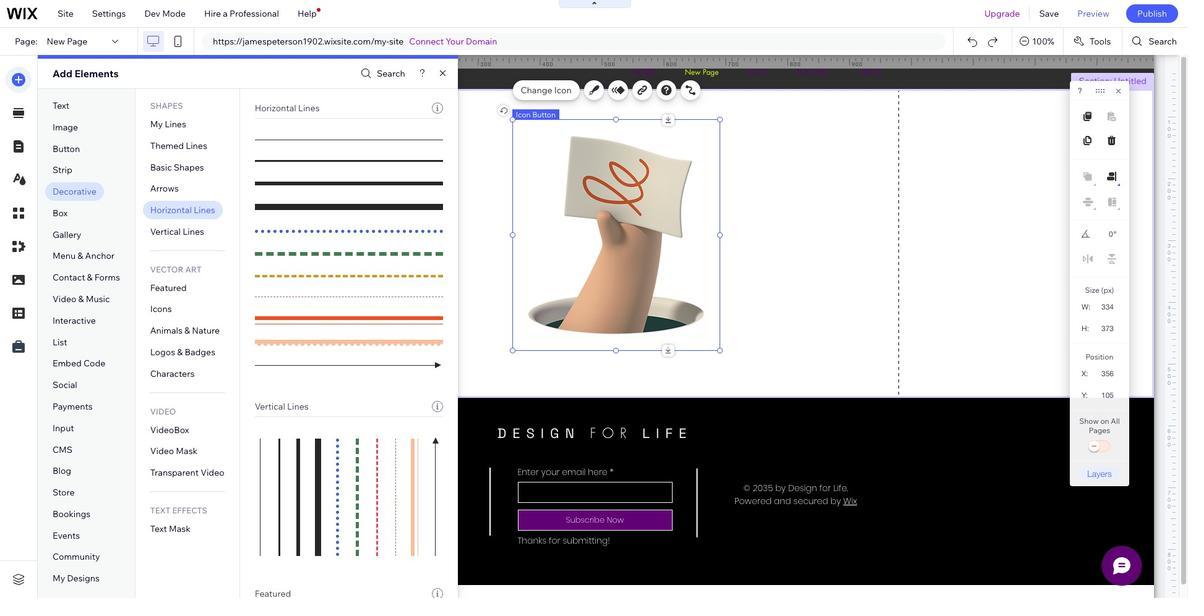 Task type: locate. For each thing, give the bounding box(es) containing it.
text effects
[[150, 506, 207, 516]]

h:
[[1082, 325, 1089, 334]]

lines
[[298, 103, 320, 114], [165, 119, 186, 130], [186, 140, 207, 151], [194, 205, 215, 216], [183, 226, 204, 238], [287, 402, 309, 413]]

1 horizontal spatial search button
[[1123, 28, 1188, 55]]

1 vertical spatial mask
[[169, 524, 190, 535]]

vertical
[[150, 226, 181, 238], [255, 402, 285, 413]]

icon right change
[[554, 85, 572, 96]]

search button
[[1123, 28, 1188, 55], [358, 65, 405, 83]]

embed
[[53, 359, 82, 370]]

0 vertical spatial icon
[[554, 85, 572, 96]]

& for badges
[[177, 347, 183, 358]]

my for my designs
[[53, 574, 65, 585]]

w:
[[1082, 303, 1090, 312]]

video
[[53, 294, 76, 305], [150, 407, 176, 417], [150, 446, 174, 458], [201, 468, 224, 479]]

horizontal
[[255, 103, 296, 114], [150, 205, 192, 216]]

vector
[[150, 265, 184, 275]]

1 vertical spatial icon
[[516, 110, 531, 119]]

1 horizontal spatial horizontal
[[255, 103, 296, 114]]

0 horizontal spatial icon
[[516, 110, 531, 119]]

text for text effects
[[150, 506, 170, 516]]

0 vertical spatial my
[[150, 119, 163, 130]]

& for anchor
[[78, 251, 83, 262]]

700
[[728, 61, 739, 67]]

1 vertical spatial my
[[53, 574, 65, 585]]

1 horizontal spatial vertical lines
[[255, 402, 309, 413]]

video down contact
[[53, 294, 76, 305]]

hire
[[204, 8, 221, 19]]

text up text mask
[[150, 506, 170, 516]]

& for forms
[[87, 272, 93, 284]]

1 vertical spatial search button
[[358, 65, 405, 83]]

new page
[[47, 36, 88, 47]]

y:
[[1082, 392, 1088, 400]]

? button
[[1078, 87, 1082, 95]]

preview
[[1078, 8, 1109, 19]]

icon down change
[[516, 110, 531, 119]]

0 horizontal spatial horizontal
[[150, 205, 192, 216]]

0 vertical spatial vertical lines
[[150, 226, 204, 238]]

0 horizontal spatial horizontal lines
[[150, 205, 215, 216]]

horizontal lines
[[255, 103, 320, 114], [150, 205, 215, 216]]

button down change icon
[[532, 110, 556, 119]]

vertical lines
[[150, 226, 204, 238], [255, 402, 309, 413]]

text up the image
[[53, 100, 69, 111]]

my designs
[[53, 574, 100, 585]]

None text field
[[1097, 226, 1113, 243], [1095, 299, 1119, 316], [1097, 226, 1113, 243], [1095, 299, 1119, 316]]

1 horizontal spatial vertical
[[255, 402, 285, 413]]

box
[[53, 208, 68, 219]]

0 horizontal spatial vertical
[[150, 226, 181, 238]]

mask down text effects
[[169, 524, 190, 535]]

transparent
[[150, 468, 199, 479]]

900
[[852, 61, 863, 67]]

0 vertical spatial vertical
[[150, 226, 181, 238]]

0 vertical spatial text
[[53, 100, 69, 111]]

& left forms
[[87, 272, 93, 284]]

1 vertical spatial text
[[150, 506, 170, 516]]

image
[[53, 122, 78, 133]]

shapes
[[150, 101, 183, 111], [174, 162, 204, 173]]

search button down the site
[[358, 65, 405, 83]]

& for nature
[[184, 326, 190, 337]]

video down videobox
[[150, 446, 174, 458]]

my left the designs
[[53, 574, 65, 585]]

0 horizontal spatial my
[[53, 574, 65, 585]]

& right menu
[[78, 251, 83, 262]]

tools button
[[1064, 28, 1122, 55]]

1 vertical spatial vertical lines
[[255, 402, 309, 413]]

search
[[1149, 36, 1177, 47], [377, 68, 405, 79]]

switch
[[1087, 439, 1112, 456]]

1 horizontal spatial button
[[532, 110, 556, 119]]

1 horizontal spatial my
[[150, 119, 163, 130]]

?
[[1078, 87, 1082, 95]]

logos
[[150, 347, 175, 358]]

0 vertical spatial search
[[1149, 36, 1177, 47]]

page
[[67, 36, 88, 47]]

button down the image
[[53, 143, 80, 154]]

text for text mask
[[150, 524, 167, 535]]

shapes up my lines
[[150, 101, 183, 111]]

(px)
[[1101, 286, 1114, 295]]

2 vertical spatial text
[[150, 524, 167, 535]]

my for my lines
[[150, 119, 163, 130]]

text
[[53, 100, 69, 111], [150, 506, 170, 516], [150, 524, 167, 535]]

my up themed
[[150, 119, 163, 130]]

0 horizontal spatial search
[[377, 68, 405, 79]]

&
[[78, 251, 83, 262], [87, 272, 93, 284], [78, 294, 84, 305], [184, 326, 190, 337], [177, 347, 183, 358]]

icon
[[554, 85, 572, 96], [516, 110, 531, 119]]

search down publish
[[1149, 36, 1177, 47]]

text down text effects
[[150, 524, 167, 535]]

pages
[[1089, 426, 1110, 436]]

animals & nature
[[150, 326, 220, 337]]

400
[[542, 61, 554, 67]]

1 vertical spatial shapes
[[174, 162, 204, 173]]

tools
[[1090, 36, 1111, 47]]

section:
[[1079, 75, 1112, 87]]

search down the site
[[377, 68, 405, 79]]

mask up transparent video
[[176, 446, 197, 458]]

professional
[[230, 8, 279, 19]]

None text field
[[1095, 321, 1119, 337], [1094, 366, 1119, 382], [1094, 387, 1119, 404], [1095, 321, 1119, 337], [1094, 366, 1119, 382], [1094, 387, 1119, 404]]

list
[[53, 337, 67, 348]]

interactive
[[53, 315, 96, 327]]

0 horizontal spatial search button
[[358, 65, 405, 83]]

publish button
[[1126, 4, 1178, 23]]

& left nature
[[184, 326, 190, 337]]

menu & anchor
[[53, 251, 115, 262]]

basic
[[150, 162, 172, 173]]

arrows
[[150, 183, 179, 195]]

connect
[[409, 36, 444, 47]]

search button down publish
[[1123, 28, 1188, 55]]

dev
[[144, 8, 160, 19]]

shapes down themed lines
[[174, 162, 204, 173]]

100% button
[[1012, 28, 1063, 55]]

site
[[58, 8, 74, 19]]

1 vertical spatial search
[[377, 68, 405, 79]]

on
[[1100, 417, 1109, 426]]

video up videobox
[[150, 407, 176, 417]]

characters
[[150, 369, 194, 380]]

section: untitled
[[1079, 75, 1147, 87]]

0 vertical spatial mask
[[176, 446, 197, 458]]

my
[[150, 119, 163, 130], [53, 574, 65, 585]]

icon button
[[516, 110, 556, 119]]

500
[[604, 61, 615, 67]]

& left music
[[78, 294, 84, 305]]

1 horizontal spatial icon
[[554, 85, 572, 96]]

& right logos
[[177, 347, 183, 358]]

size
[[1085, 286, 1100, 295]]

strip
[[53, 165, 72, 176]]

videobox
[[150, 425, 189, 436]]

1 horizontal spatial horizontal lines
[[255, 103, 320, 114]]

0 horizontal spatial vertical lines
[[150, 226, 204, 238]]

domain
[[466, 36, 497, 47]]

0 horizontal spatial button
[[53, 143, 80, 154]]

button
[[532, 110, 556, 119], [53, 143, 80, 154]]

0 vertical spatial search button
[[1123, 28, 1188, 55]]



Task type: describe. For each thing, give the bounding box(es) containing it.
position
[[1086, 353, 1114, 362]]

dev mode
[[144, 8, 186, 19]]

my lines
[[150, 119, 186, 130]]

themed lines
[[150, 140, 207, 151]]

icons
[[150, 304, 172, 315]]

mode
[[162, 8, 186, 19]]

code
[[83, 359, 105, 370]]

show on all pages
[[1079, 417, 1120, 436]]

1 vertical spatial vertical
[[255, 402, 285, 413]]

contact
[[53, 272, 85, 284]]

mask for video mask
[[176, 446, 197, 458]]

themed
[[150, 140, 184, 151]]

logos & badges
[[150, 347, 215, 358]]

cms
[[53, 445, 72, 456]]

gallery
[[53, 229, 81, 241]]

vector art
[[150, 265, 201, 275]]

°
[[1114, 230, 1117, 239]]

anchor
[[85, 251, 115, 262]]

video for video & music
[[53, 294, 76, 305]]

contact & forms
[[53, 272, 120, 284]]

layers
[[1087, 469, 1112, 480]]

& for music
[[78, 294, 84, 305]]

elements
[[75, 67, 119, 80]]

1 vertical spatial horizontal
[[150, 205, 192, 216]]

forms
[[95, 272, 120, 284]]

add
[[53, 67, 72, 80]]

add elements
[[53, 67, 119, 80]]

basic shapes
[[150, 162, 204, 173]]

blog
[[53, 466, 71, 477]]

social
[[53, 380, 77, 391]]

video for video
[[150, 407, 176, 417]]

embed code
[[53, 359, 105, 370]]

designs
[[67, 574, 100, 585]]

transparent video
[[150, 468, 224, 479]]

800
[[790, 61, 801, 67]]

video for video mask
[[150, 446, 174, 458]]

video & music
[[53, 294, 110, 305]]

site
[[389, 36, 404, 47]]

change icon
[[521, 85, 572, 96]]

video mask
[[150, 446, 197, 458]]

0 vertical spatial horizontal
[[255, 103, 296, 114]]

save
[[1039, 8, 1059, 19]]

music
[[86, 294, 110, 305]]

size (px)
[[1085, 286, 1114, 295]]

video right transparent
[[201, 468, 224, 479]]

badges
[[185, 347, 215, 358]]

300
[[480, 61, 492, 67]]

animals
[[150, 326, 182, 337]]

menu
[[53, 251, 76, 262]]

show
[[1079, 417, 1099, 426]]

0 vertical spatial button
[[532, 110, 556, 119]]

settings
[[92, 8, 126, 19]]

0 vertical spatial shapes
[[150, 101, 183, 111]]

art
[[185, 265, 201, 275]]

change
[[521, 85, 552, 96]]

text for text
[[53, 100, 69, 111]]

upgrade
[[984, 8, 1020, 19]]

a
[[223, 8, 228, 19]]

600
[[666, 61, 677, 67]]

1 vertical spatial horizontal lines
[[150, 205, 215, 216]]

effects
[[172, 506, 207, 516]]

text mask
[[150, 524, 190, 535]]

help
[[298, 8, 317, 19]]

nature
[[192, 326, 220, 337]]

all
[[1111, 417, 1120, 426]]

mask for text mask
[[169, 524, 190, 535]]

events
[[53, 531, 80, 542]]

payments
[[53, 402, 93, 413]]

bookings
[[53, 509, 90, 520]]

featured
[[150, 283, 187, 294]]

community
[[53, 552, 100, 563]]

1 vertical spatial button
[[53, 143, 80, 154]]

untitled
[[1114, 75, 1147, 87]]

x:
[[1082, 370, 1088, 379]]

your
[[446, 36, 464, 47]]

new
[[47, 36, 65, 47]]

decorative
[[53, 186, 96, 197]]

https://jamespeterson1902.wixsite.com/my-
[[213, 36, 389, 47]]

hire a professional
[[204, 8, 279, 19]]

1 horizontal spatial search
[[1149, 36, 1177, 47]]

preview button
[[1068, 0, 1119, 27]]

0 vertical spatial horizontal lines
[[255, 103, 320, 114]]

layers button
[[1080, 468, 1119, 481]]

store
[[53, 488, 75, 499]]

publish
[[1137, 8, 1167, 19]]



Task type: vqa. For each thing, say whether or not it's contained in the screenshot.
the topmost Vertical
yes



